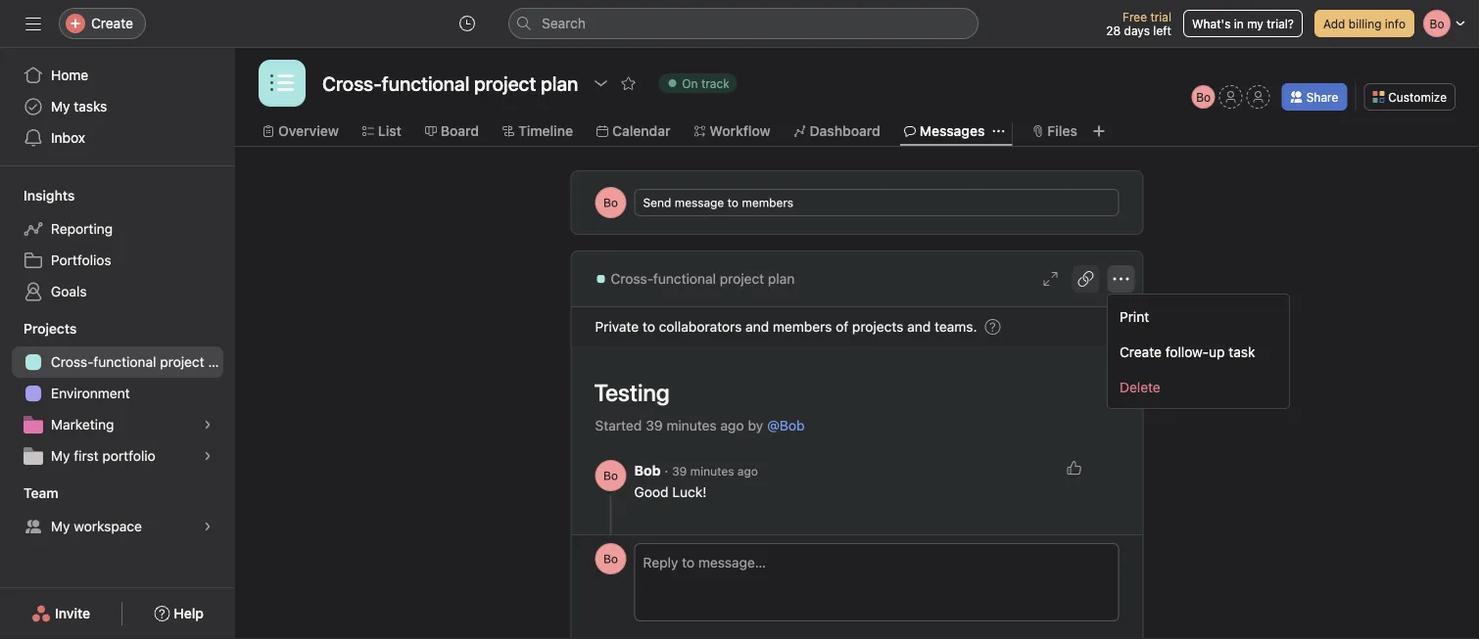 Task type: locate. For each thing, give the bounding box(es) containing it.
on
[[682, 76, 698, 90]]

marketing
[[51, 417, 114, 433]]

0 vertical spatial functional
[[653, 271, 716, 287]]

customize button
[[1364, 83, 1456, 111]]

0 vertical spatial cross-
[[611, 271, 653, 287]]

bob link
[[634, 463, 661, 479]]

cross-functional project plan link
[[595, 268, 795, 290], [12, 347, 235, 378]]

0 vertical spatial project
[[720, 271, 764, 287]]

cross-functional project plan up collaborators
[[611, 271, 795, 287]]

1 vertical spatial my
[[51, 448, 70, 464]]

1 my from the top
[[51, 98, 70, 115]]

see details, marketing image
[[202, 419, 214, 431]]

minutes up luck!
[[690, 465, 734, 479]]

board
[[441, 123, 479, 139]]

see details, my first portfolio image
[[202, 451, 214, 462]]

minutes up bob · 39 minutes ago on the bottom
[[667, 418, 717, 434]]

projects button
[[0, 319, 77, 339]]

what's in my trial?
[[1192, 17, 1294, 30]]

bo for bo button to the bottom
[[603, 553, 618, 566]]

cross- up private
[[611, 271, 653, 287]]

1 vertical spatial cross-functional project plan link
[[12, 347, 235, 378]]

0 vertical spatial to
[[728, 196, 739, 210]]

2 my from the top
[[51, 448, 70, 464]]

to right message
[[728, 196, 739, 210]]

my inside teams element
[[51, 519, 70, 535]]

1 horizontal spatial create
[[1120, 344, 1162, 360]]

0 horizontal spatial cross-functional project plan
[[51, 354, 235, 370]]

2 vertical spatial my
[[51, 519, 70, 535]]

1 vertical spatial members
[[773, 319, 832, 335]]

my tasks
[[51, 98, 107, 115]]

0 vertical spatial members
[[742, 196, 794, 210]]

bo
[[1196, 90, 1211, 104], [603, 196, 618, 210], [603, 469, 618, 483], [603, 553, 618, 566]]

cross-functional project plan link up environment
[[12, 347, 235, 378]]

files
[[1048, 123, 1078, 139]]

share
[[1307, 90, 1339, 104]]

functional up 'environment' link
[[93, 354, 156, 370]]

plan up see details, marketing icon
[[208, 354, 235, 370]]

and left teams.
[[907, 319, 931, 335]]

0 horizontal spatial plan
[[208, 354, 235, 370]]

cross-functional project plan up 'environment' link
[[51, 354, 235, 370]]

0 vertical spatial cross-functional project plan
[[611, 271, 795, 287]]

cross- up environment
[[51, 354, 93, 370]]

tasks
[[74, 98, 107, 115]]

members right message
[[742, 196, 794, 210]]

inbox link
[[12, 122, 223, 154]]

task
[[1229, 344, 1255, 360]]

search button
[[508, 8, 979, 39]]

projects
[[852, 319, 904, 335]]

0 horizontal spatial cross-
[[51, 354, 93, 370]]

1 vertical spatial minutes
[[690, 465, 734, 479]]

1 vertical spatial ago
[[738, 465, 758, 479]]

workflow
[[710, 123, 771, 139]]

project up collaborators
[[720, 271, 764, 287]]

functional inside projects element
[[93, 354, 156, 370]]

cross- inside projects element
[[51, 354, 93, 370]]

create up the delete
[[1120, 344, 1162, 360]]

0 likes. click to like this task image
[[1066, 460, 1082, 476]]

39 right ·
[[672, 465, 687, 479]]

1 vertical spatial create
[[1120, 344, 1162, 360]]

insights button
[[0, 186, 75, 206]]

started
[[595, 418, 642, 434]]

1 horizontal spatial 39
[[672, 465, 687, 479]]

first
[[74, 448, 99, 464]]

portfolio
[[102, 448, 156, 464]]

on track button
[[650, 70, 746, 97]]

goals
[[51, 284, 87, 300]]

messages
[[920, 123, 985, 139]]

and right collaborators
[[746, 319, 769, 335]]

add to starred image
[[620, 75, 636, 91]]

follow-
[[1166, 344, 1209, 360]]

0 vertical spatial my
[[51, 98, 70, 115]]

1 vertical spatial cross-functional project plan
[[51, 354, 235, 370]]

project
[[720, 271, 764, 287], [160, 354, 204, 370]]

my
[[1247, 17, 1264, 30]]

1 horizontal spatial functional
[[653, 271, 716, 287]]

1 horizontal spatial and
[[907, 319, 931, 335]]

39 right started
[[646, 418, 663, 434]]

overview link
[[263, 121, 339, 142]]

1 horizontal spatial to
[[728, 196, 739, 210]]

my left tasks
[[51, 98, 70, 115]]

3 my from the top
[[51, 519, 70, 535]]

create
[[91, 15, 133, 31], [1120, 344, 1162, 360]]

members
[[742, 196, 794, 210], [773, 319, 832, 335]]

1 vertical spatial project
[[160, 354, 204, 370]]

0 horizontal spatial to
[[643, 319, 655, 335]]

create inside popup button
[[91, 15, 133, 31]]

ago left by
[[720, 418, 744, 434]]

timeline link
[[503, 121, 573, 142]]

print
[[1120, 308, 1149, 325]]

add billing info button
[[1315, 10, 1415, 37]]

2 and from the left
[[907, 319, 931, 335]]

functional
[[653, 271, 716, 287], [93, 354, 156, 370]]

home
[[51, 67, 88, 83]]

1 vertical spatial 39
[[672, 465, 687, 479]]

@bob
[[767, 418, 805, 434]]

to
[[728, 196, 739, 210], [643, 319, 655, 335]]

0 horizontal spatial and
[[746, 319, 769, 335]]

what's
[[1192, 17, 1231, 30]]

my inside projects element
[[51, 448, 70, 464]]

cross-
[[611, 271, 653, 287], [51, 354, 93, 370]]

my tasks link
[[12, 91, 223, 122]]

1 vertical spatial cross-
[[51, 354, 93, 370]]

my down team
[[51, 519, 70, 535]]

members left of
[[773, 319, 832, 335]]

cross-functional project plan link up collaborators
[[595, 268, 795, 290]]

1 vertical spatial functional
[[93, 354, 156, 370]]

copy link image
[[1078, 271, 1094, 287]]

2 vertical spatial bo button
[[595, 544, 627, 575]]

private
[[595, 319, 639, 335]]

0 vertical spatial create
[[91, 15, 133, 31]]

track
[[701, 76, 730, 90]]

1 vertical spatial bo button
[[595, 460, 627, 492]]

my left the first
[[51, 448, 70, 464]]

0 horizontal spatial create
[[91, 15, 133, 31]]

1 vertical spatial plan
[[208, 354, 235, 370]]

and
[[746, 319, 769, 335], [907, 319, 931, 335]]

private to collaborators and members of projects and teams.
[[595, 319, 977, 335]]

see details, my workspace image
[[202, 521, 214, 533]]

bo button
[[1192, 85, 1215, 109], [595, 460, 627, 492], [595, 544, 627, 575]]

0 horizontal spatial functional
[[93, 354, 156, 370]]

39
[[646, 418, 663, 434], [672, 465, 687, 479]]

ago down by
[[738, 465, 758, 479]]

None text field
[[317, 66, 583, 101]]

to right private
[[643, 319, 655, 335]]

project up see details, marketing icon
[[160, 354, 204, 370]]

trial
[[1151, 10, 1172, 24]]

my inside global element
[[51, 98, 70, 115]]

send message to members button
[[634, 189, 1119, 217]]

files link
[[1032, 121, 1078, 142]]

send message to members
[[643, 196, 794, 210]]

1 horizontal spatial plan
[[768, 271, 795, 287]]

functional up collaborators
[[653, 271, 716, 287]]

free trial 28 days left
[[1106, 10, 1172, 37]]

bo for bo button to the middle
[[603, 469, 618, 483]]

environment
[[51, 386, 130, 402]]

0 horizontal spatial 39
[[646, 418, 663, 434]]

plan up private to collaborators and members of projects and teams.
[[768, 271, 795, 287]]

@bob link
[[767, 418, 805, 434]]

1 horizontal spatial cross-functional project plan link
[[595, 268, 795, 290]]

full screen image
[[1043, 271, 1059, 287]]

create up home link
[[91, 15, 133, 31]]

team
[[24, 485, 58, 502]]



Task type: vqa. For each thing, say whether or not it's contained in the screenshot.
the bottommost minutes
yes



Task type: describe. For each thing, give the bounding box(es) containing it.
create follow-up task link
[[1108, 334, 1289, 369]]

bob · 39 minutes ago
[[634, 463, 758, 479]]

workflow link
[[694, 121, 771, 142]]

0 vertical spatial plan
[[768, 271, 795, 287]]

projects element
[[0, 312, 235, 476]]

portfolios link
[[12, 245, 223, 276]]

plan inside projects element
[[208, 354, 235, 370]]

create follow-up task
[[1120, 344, 1255, 360]]

0 vertical spatial minutes
[[667, 418, 717, 434]]

up
[[1209, 344, 1225, 360]]

add
[[1324, 17, 1346, 30]]

my workspace link
[[12, 511, 223, 543]]

inbox
[[51, 130, 85, 146]]

cross-functional project plan inside projects element
[[51, 354, 235, 370]]

list image
[[270, 72, 294, 95]]

message
[[675, 196, 724, 210]]

1 horizontal spatial cross-
[[611, 271, 653, 287]]

projects
[[24, 321, 77, 337]]

search
[[542, 15, 586, 31]]

list
[[378, 123, 401, 139]]

create for create follow-up task
[[1120, 344, 1162, 360]]

my workspace
[[51, 519, 142, 535]]

my for my tasks
[[51, 98, 70, 115]]

add billing info
[[1324, 17, 1406, 30]]

messages link
[[904, 121, 985, 142]]

timeline
[[518, 123, 573, 139]]

print link
[[1108, 299, 1289, 334]]

luck!
[[672, 484, 707, 501]]

dashboard link
[[794, 121, 880, 142]]

list link
[[362, 121, 401, 142]]

insights
[[24, 188, 75, 204]]

0 vertical spatial 39
[[646, 418, 663, 434]]

teams.
[[935, 319, 977, 335]]

delete
[[1120, 379, 1161, 395]]

more actions image
[[1113, 271, 1129, 287]]

billing
[[1349, 17, 1382, 30]]

goals link
[[12, 276, 223, 308]]

tab actions image
[[993, 125, 1005, 137]]

started 39 minutes ago by @bob
[[595, 418, 805, 434]]

my first portfolio
[[51, 448, 156, 464]]

bob
[[634, 463, 661, 479]]

dashboard
[[810, 123, 880, 139]]

·
[[665, 463, 668, 479]]

reporting link
[[12, 214, 223, 245]]

39 inside bob · 39 minutes ago
[[672, 465, 687, 479]]

28
[[1106, 24, 1121, 37]]

my first portfolio link
[[12, 441, 223, 472]]

show options image
[[593, 75, 609, 91]]

send
[[643, 196, 671, 210]]

customize
[[1388, 90, 1447, 104]]

calendar link
[[597, 121, 671, 142]]

workspace
[[74, 519, 142, 535]]

by
[[748, 418, 763, 434]]

on track
[[682, 76, 730, 90]]

global element
[[0, 48, 235, 166]]

in
[[1234, 17, 1244, 30]]

what's in my trial? button
[[1183, 10, 1303, 37]]

of
[[836, 319, 849, 335]]

environment link
[[12, 378, 223, 410]]

delete link
[[1108, 369, 1289, 405]]

1 horizontal spatial project
[[720, 271, 764, 287]]

good
[[634, 484, 669, 501]]

share button
[[1282, 83, 1347, 111]]

good luck!
[[634, 484, 707, 501]]

0 vertical spatial bo button
[[1192, 85, 1215, 109]]

insights element
[[0, 178, 235, 312]]

1 and from the left
[[746, 319, 769, 335]]

1 horizontal spatial cross-functional project plan
[[611, 271, 795, 287]]

search list box
[[508, 8, 979, 39]]

my for my workspace
[[51, 519, 70, 535]]

members inside button
[[742, 196, 794, 210]]

home link
[[12, 60, 223, 91]]

help button
[[141, 597, 216, 632]]

help
[[174, 606, 204, 622]]

create button
[[59, 8, 146, 39]]

free
[[1123, 10, 1147, 24]]

team button
[[0, 484, 58, 504]]

marketing link
[[12, 410, 223, 441]]

left
[[1153, 24, 1172, 37]]

info
[[1385, 17, 1406, 30]]

0 horizontal spatial project
[[160, 354, 204, 370]]

create for create
[[91, 15, 133, 31]]

0 horizontal spatial cross-functional project plan link
[[12, 347, 235, 378]]

Conversation Name text field
[[581, 370, 1119, 415]]

0 vertical spatial ago
[[720, 418, 744, 434]]

portfolios
[[51, 252, 111, 268]]

calendar
[[612, 123, 671, 139]]

hide sidebar image
[[25, 16, 41, 31]]

minutes inside bob · 39 minutes ago
[[690, 465, 734, 479]]

my for my first portfolio
[[51, 448, 70, 464]]

days
[[1124, 24, 1150, 37]]

invite button
[[19, 597, 103, 632]]

1 vertical spatial to
[[643, 319, 655, 335]]

history image
[[459, 16, 475, 31]]

ago inside bob · 39 minutes ago
[[738, 465, 758, 479]]

trial?
[[1267, 17, 1294, 30]]

reporting
[[51, 221, 113, 237]]

add tab image
[[1091, 123, 1107, 139]]

collaborators
[[659, 319, 742, 335]]

teams element
[[0, 476, 235, 547]]

0 vertical spatial cross-functional project plan link
[[595, 268, 795, 290]]

to inside button
[[728, 196, 739, 210]]

board link
[[425, 121, 479, 142]]

overview
[[278, 123, 339, 139]]

bo for the top bo button
[[1196, 90, 1211, 104]]



